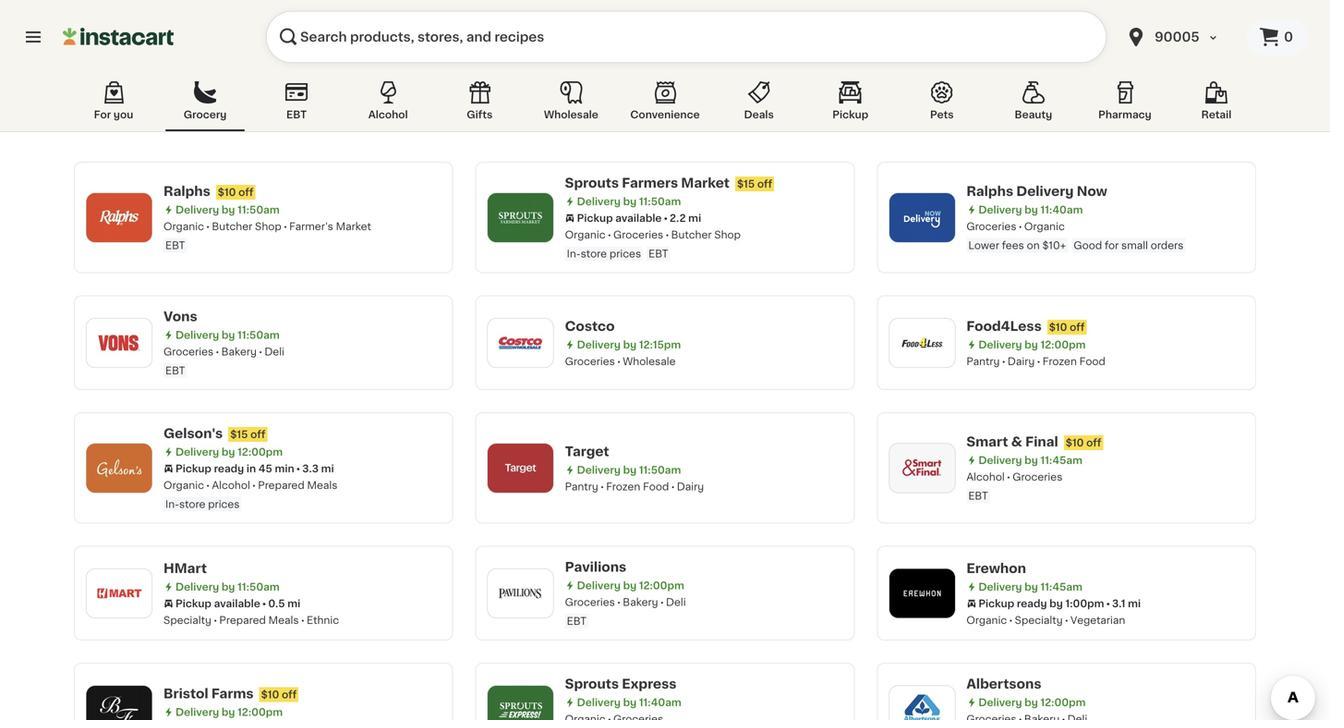 Task type: vqa. For each thing, say whether or not it's contained in the screenshot.
left 'Personal'
no



Task type: locate. For each thing, give the bounding box(es) containing it.
1 vertical spatial store
[[179, 499, 206, 509]]

1 vertical spatial in-
[[165, 499, 179, 509]]

good
[[1074, 240, 1103, 250]]

delivery
[[1017, 185, 1074, 198], [577, 196, 621, 207], [176, 205, 219, 215], [979, 205, 1023, 215], [176, 330, 219, 340], [577, 339, 621, 350], [979, 339, 1023, 350], [176, 447, 219, 457], [979, 455, 1023, 465], [577, 465, 621, 475], [577, 580, 621, 591], [176, 582, 219, 592], [979, 582, 1023, 592], [577, 697, 621, 708], [979, 697, 1023, 708], [176, 707, 219, 717]]

1 vertical spatial groceries bakery deli ebt
[[565, 597, 686, 626]]

pickup for groceries
[[577, 213, 613, 223]]

0 horizontal spatial in-
[[165, 499, 179, 509]]

erewhon logo image
[[899, 569, 947, 617]]

ebt inside the organic groceries butcher shop in-store prices ebt
[[649, 249, 669, 259]]

bristol farms $10 off
[[164, 687, 297, 700]]

mi right 3.1
[[1129, 598, 1142, 608]]

pickup for specialty
[[979, 598, 1015, 608]]

delivery down erewhon
[[979, 582, 1023, 592]]

ralphs delivery now logo image
[[899, 193, 947, 241]]

0 vertical spatial wholesale
[[544, 110, 599, 120]]

alcohol left gifts
[[369, 110, 408, 120]]

farmer's
[[289, 221, 333, 232]]

0 vertical spatial bakery
[[221, 347, 257, 357]]

grocery
[[184, 110, 227, 120]]

0 vertical spatial dairy
[[1008, 356, 1036, 366]]

organic inside organic alcohol prepared meals in-store prices
[[164, 480, 204, 490]]

delivery for bristol farms logo
[[176, 707, 219, 717]]

ebt inside button
[[287, 110, 307, 120]]

$10 right "final"
[[1066, 438, 1085, 448]]

0 horizontal spatial $15
[[230, 429, 248, 439]]

for you
[[94, 110, 133, 120]]

delivery down costco
[[577, 339, 621, 350]]

off up "pantry dairy frozen food"
[[1070, 322, 1085, 332]]

organic down 'ralphs $10 off'
[[164, 221, 204, 232]]

0 horizontal spatial delivery by 11:40am
[[577, 697, 682, 708]]

butcher
[[212, 221, 253, 232], [672, 230, 712, 240]]

pickup for alcohol
[[176, 464, 212, 474]]

$15 down deals
[[738, 179, 755, 189]]

delivery left the now
[[1017, 185, 1074, 198]]

ethnic
[[307, 615, 339, 625]]

1 vertical spatial wholesale
[[623, 356, 676, 366]]

$10 inside smart & final $10 off
[[1066, 438, 1085, 448]]

ready left the in
[[214, 464, 244, 474]]

delivery by 11:40am
[[979, 205, 1084, 215], [577, 697, 682, 708]]

1 11:45am from the top
[[1041, 455, 1083, 465]]

organic down gelson's
[[164, 480, 204, 490]]

organic inside organic butcher shop farmer's market ebt
[[164, 221, 204, 232]]

market right farmer's
[[336, 221, 371, 232]]

0 horizontal spatial deli
[[265, 347, 285, 357]]

delivery by 11:45am down smart & final $10 off
[[979, 455, 1083, 465]]

delivery by 11:50am down 'farmers'
[[577, 196, 682, 207]]

11:45am
[[1041, 455, 1083, 465], [1041, 582, 1083, 592]]

pantry frozen food dairy
[[565, 481, 704, 491]]

0 vertical spatial market
[[682, 177, 730, 189]]

11:45am down "final"
[[1041, 455, 1083, 465]]

1 vertical spatial bakery
[[623, 597, 659, 607]]

ebt inside organic butcher shop farmer's market ebt
[[165, 240, 185, 250]]

delivery by 12:00pm for food4less
[[979, 339, 1086, 350]]

1 horizontal spatial specialty
[[1015, 615, 1064, 625]]

organic alcohol prepared meals in-store prices
[[164, 480, 338, 509]]

pickup down hmart
[[176, 598, 212, 608]]

ready
[[214, 464, 244, 474], [1018, 598, 1048, 608]]

0 vertical spatial 11:40am
[[1041, 205, 1084, 215]]

1 horizontal spatial available
[[616, 213, 662, 223]]

None search field
[[266, 11, 1107, 63]]

in- inside organic alcohol prepared meals in-store prices
[[165, 499, 179, 509]]

meals
[[307, 480, 338, 490], [269, 615, 299, 625]]

12:00pm for $15
[[238, 447, 283, 457]]

delivery by 11:50am down vons at left top
[[176, 330, 280, 340]]

prices down 'farmers'
[[610, 249, 642, 259]]

hmart
[[164, 562, 207, 575]]

1 vertical spatial 11:45am
[[1041, 582, 1083, 592]]

pickup ready by 1:00pm
[[979, 598, 1105, 608]]

1 vertical spatial pantry
[[565, 481, 599, 491]]

1 horizontal spatial deli
[[666, 597, 686, 607]]

1 horizontal spatial groceries bakery deli ebt
[[565, 597, 686, 626]]

0 horizontal spatial 11:40am
[[639, 697, 682, 708]]

1 horizontal spatial frozen
[[1043, 356, 1078, 366]]

pickup up the organic groceries butcher shop in-store prices ebt
[[577, 213, 613, 223]]

ralphs right ralphs logo
[[164, 185, 211, 198]]

pickup available up the organic groceries butcher shop in-store prices ebt
[[577, 213, 662, 223]]

delivery down the target
[[577, 465, 621, 475]]

1 vertical spatial dairy
[[677, 481, 704, 491]]

1 horizontal spatial in-
[[567, 249, 581, 259]]

0 vertical spatial $15
[[738, 179, 755, 189]]

11:50am
[[639, 196, 682, 207], [238, 205, 280, 215], [238, 330, 280, 340], [639, 465, 682, 475], [238, 582, 280, 592]]

1 ralphs from the left
[[164, 185, 211, 198]]

prepared up farms
[[219, 615, 266, 625]]

store inside the organic groceries butcher shop in-store prices ebt
[[581, 249, 607, 259]]

0 horizontal spatial pantry
[[565, 481, 599, 491]]

delivery up fees
[[979, 205, 1023, 215]]

0 vertical spatial prepared
[[258, 480, 305, 490]]

groceries down 'farmers'
[[614, 230, 664, 240]]

1 horizontal spatial meals
[[307, 480, 338, 490]]

organic
[[164, 221, 204, 232], [1025, 221, 1066, 232], [565, 230, 606, 240], [164, 480, 204, 490], [967, 615, 1008, 625]]

food4less logo image
[[899, 319, 947, 367]]

12:00pm
[[1041, 339, 1086, 350], [238, 447, 283, 457], [639, 580, 685, 591], [1041, 697, 1086, 708], [238, 707, 283, 717]]

store down the pickup ready in 45 min on the left
[[179, 499, 206, 509]]

organic up $10+ at right top
[[1025, 221, 1066, 232]]

for
[[94, 110, 111, 120]]

1 horizontal spatial wholesale
[[623, 356, 676, 366]]

mi for 0.5 mi
[[288, 598, 301, 608]]

ralphs logo image
[[95, 193, 143, 241]]

11:40am
[[1041, 205, 1084, 215], [639, 697, 682, 708]]

0 vertical spatial in-
[[567, 249, 581, 259]]

0 vertical spatial pickup available
[[577, 213, 662, 223]]

ralphs
[[164, 185, 211, 198], [967, 185, 1014, 198]]

0 horizontal spatial butcher
[[212, 221, 253, 232]]

pavilions
[[565, 561, 627, 574]]

0 horizontal spatial dairy
[[677, 481, 704, 491]]

1 vertical spatial food
[[643, 481, 669, 491]]

delivery for vons logo
[[176, 330, 219, 340]]

0 horizontal spatial shop
[[255, 221, 282, 232]]

0 horizontal spatial ready
[[214, 464, 244, 474]]

0 horizontal spatial alcohol
[[212, 480, 250, 490]]

groceries down costco
[[565, 356, 615, 366]]

wholesale right gifts
[[544, 110, 599, 120]]

off up the in
[[251, 429, 266, 439]]

organic inside the organic groceries butcher shop in-store prices ebt
[[565, 230, 606, 240]]

1 horizontal spatial prices
[[610, 249, 642, 259]]

pickup
[[833, 110, 869, 120], [577, 213, 613, 223], [176, 464, 212, 474], [176, 598, 212, 608], [979, 598, 1015, 608]]

0 vertical spatial frozen
[[1043, 356, 1078, 366]]

target
[[565, 445, 610, 458]]

$10
[[218, 187, 236, 197], [1050, 322, 1068, 332], [1066, 438, 1085, 448], [261, 689, 279, 699]]

pantry for delivery by 11:50am
[[565, 481, 599, 491]]

2 horizontal spatial alcohol
[[967, 472, 1005, 482]]

0 horizontal spatial store
[[179, 499, 206, 509]]

grocery button
[[166, 78, 245, 131]]

retail button
[[1178, 78, 1257, 131]]

ebt right grocery
[[287, 110, 307, 120]]

1 vertical spatial ready
[[1018, 598, 1048, 608]]

pantry down food4less
[[967, 356, 1000, 366]]

0 vertical spatial store
[[581, 249, 607, 259]]

store
[[581, 249, 607, 259], [179, 499, 206, 509]]

farmers
[[622, 177, 679, 189]]

1 vertical spatial 11:40am
[[639, 697, 682, 708]]

delivery for costco logo
[[577, 339, 621, 350]]

$15 inside sprouts farmers market $15 off
[[738, 179, 755, 189]]

frozen down the target
[[607, 481, 641, 491]]

food
[[1080, 356, 1106, 366], [643, 481, 669, 491]]

delivery down gelson's
[[176, 447, 219, 457]]

delivery for 'ralphs delivery now logo'
[[979, 205, 1023, 215]]

0 vertical spatial meals
[[307, 480, 338, 490]]

hmart logo image
[[95, 569, 143, 617]]

mi right "3.3"
[[321, 464, 334, 474]]

delivery for gelson's logo
[[176, 447, 219, 457]]

prices for gelson's
[[208, 499, 240, 509]]

sprouts left express
[[565, 678, 619, 690]]

prices down the pickup ready in 45 min on the left
[[208, 499, 240, 509]]

ready for 11:45am
[[1018, 598, 1048, 608]]

$10 inside "bristol farms $10 off"
[[261, 689, 279, 699]]

specialty down pickup ready by 1:00pm
[[1015, 615, 1064, 625]]

1 vertical spatial delivery by 11:40am
[[577, 697, 682, 708]]

1 horizontal spatial alcohol
[[369, 110, 408, 120]]

0 vertical spatial 11:45am
[[1041, 455, 1083, 465]]

by for target logo
[[624, 465, 637, 475]]

mi right 2.2
[[689, 213, 702, 223]]

ralphs for ralphs delivery now
[[967, 185, 1014, 198]]

butcher inside organic butcher shop farmer's market ebt
[[212, 221, 253, 232]]

pickup for prepared meals
[[176, 598, 212, 608]]

convenience button
[[623, 78, 708, 131]]

farms
[[212, 687, 254, 700]]

delivery down hmart
[[176, 582, 219, 592]]

groceries down pavilions
[[565, 597, 615, 607]]

butcher down 2.2 mi
[[672, 230, 712, 240]]

pickup down erewhon
[[979, 598, 1015, 608]]

11:50am for target
[[639, 465, 682, 475]]

1 horizontal spatial store
[[581, 249, 607, 259]]

ralphs delivery now
[[967, 185, 1108, 198]]

groceries up lower
[[967, 221, 1017, 232]]

organic inside groceries organic lower fees on $10+ good for small orders
[[1025, 221, 1066, 232]]

1 vertical spatial delivery by 11:45am
[[979, 582, 1083, 592]]

available up the specialty prepared meals ethnic in the bottom left of the page
[[214, 598, 260, 608]]

1 horizontal spatial bakery
[[623, 597, 659, 607]]

off inside sprouts farmers market $15 off
[[758, 179, 773, 189]]

gifts button
[[440, 78, 520, 131]]

&
[[1012, 435, 1023, 448]]

0.5
[[268, 598, 285, 608]]

in- inside the organic groceries butcher shop in-store prices ebt
[[567, 249, 581, 259]]

sprouts left 'farmers'
[[565, 177, 619, 189]]

2 sprouts from the top
[[565, 678, 619, 690]]

ralphs up lower
[[967, 185, 1014, 198]]

0 vertical spatial available
[[616, 213, 662, 223]]

organic for meals
[[164, 480, 204, 490]]

delivery down bristol at the bottom of the page
[[176, 707, 219, 717]]

$10 inside the food4less $10 off
[[1050, 322, 1068, 332]]

delivery by 11:50am for hmart
[[176, 582, 280, 592]]

1 horizontal spatial $15
[[738, 179, 755, 189]]

prices inside the organic groceries butcher shop in-store prices ebt
[[610, 249, 642, 259]]

delivery down smart at the bottom of the page
[[979, 455, 1023, 465]]

1 delivery by 11:45am from the top
[[979, 455, 1083, 465]]

0 horizontal spatial food
[[643, 481, 669, 491]]

alcohol
[[369, 110, 408, 120], [967, 472, 1005, 482], [212, 480, 250, 490]]

0 vertical spatial pantry
[[967, 356, 1000, 366]]

gelson's $15 off
[[164, 427, 266, 440]]

1 vertical spatial pickup available
[[176, 598, 260, 608]]

$10 up organic butcher shop farmer's market ebt
[[218, 187, 236, 197]]

shop down sprouts farmers market $15 off
[[715, 230, 741, 240]]

2.2
[[670, 213, 686, 223]]

ebt down smart at the bottom of the page
[[969, 491, 989, 501]]

ebt down 'farmers'
[[649, 249, 669, 259]]

1 sprouts from the top
[[565, 177, 619, 189]]

1 vertical spatial sprouts
[[565, 678, 619, 690]]

delivery for erewhon logo
[[979, 582, 1023, 592]]

0 vertical spatial prices
[[610, 249, 642, 259]]

in- up hmart
[[165, 499, 179, 509]]

alcohol inside organic alcohol prepared meals in-store prices
[[212, 480, 250, 490]]

$10 up "pantry dairy frozen food"
[[1050, 322, 1068, 332]]

off inside smart & final $10 off
[[1087, 438, 1102, 448]]

1 vertical spatial $15
[[230, 429, 248, 439]]

pickup down gelson's
[[176, 464, 212, 474]]

groceries bakery deli ebt down pavilions
[[565, 597, 686, 626]]

off up organic butcher shop farmer's market ebt
[[239, 187, 254, 197]]

delivery by 11:45am
[[979, 455, 1083, 465], [979, 582, 1083, 592]]

by for 'smart & final logo'
[[1025, 455, 1039, 465]]

delivery for sprouts express logo
[[577, 697, 621, 708]]

delivery by 12:00pm for gelson's
[[176, 447, 283, 457]]

in- for gelson's
[[165, 499, 179, 509]]

1 horizontal spatial food
[[1080, 356, 1106, 366]]

fees
[[1003, 240, 1025, 250]]

delivery down albertsons
[[979, 697, 1023, 708]]

0 vertical spatial delivery by 11:40am
[[979, 205, 1084, 215]]

1 horizontal spatial butcher
[[672, 230, 712, 240]]

2 ralphs from the left
[[967, 185, 1014, 198]]

0 horizontal spatial wholesale
[[544, 110, 599, 120]]

2 11:45am from the top
[[1041, 582, 1083, 592]]

alcohol inside button
[[369, 110, 408, 120]]

shop inside organic butcher shop farmer's market ebt
[[255, 221, 282, 232]]

groceries down smart & final $10 off
[[1013, 472, 1063, 482]]

delivery by 12:00pm up "pantry dairy frozen food"
[[979, 339, 1086, 350]]

smart
[[967, 435, 1009, 448]]

organic right sprouts farmers market logo
[[565, 230, 606, 240]]

1 horizontal spatial pantry
[[967, 356, 1000, 366]]

pavilions logo image
[[497, 569, 545, 617]]

prepared inside organic alcohol prepared meals in-store prices
[[258, 480, 305, 490]]

by
[[624, 196, 637, 207], [222, 205, 235, 215], [1025, 205, 1039, 215], [222, 330, 235, 340], [624, 339, 637, 350], [1025, 339, 1039, 350], [222, 447, 235, 457], [1025, 455, 1039, 465], [624, 465, 637, 475], [624, 580, 637, 591], [222, 582, 235, 592], [1025, 582, 1039, 592], [1050, 598, 1064, 608], [624, 697, 637, 708], [1025, 697, 1039, 708], [222, 707, 235, 717]]

0 horizontal spatial specialty
[[164, 615, 212, 625]]

delivery by 12:00pm up the pickup ready in 45 min on the left
[[176, 447, 283, 457]]

Search field
[[266, 11, 1107, 63]]

available for prepared meals
[[214, 598, 260, 608]]

alcohol groceries ebt
[[967, 472, 1063, 501]]

0 horizontal spatial bakery
[[221, 347, 257, 357]]

prices
[[610, 249, 642, 259], [208, 499, 240, 509]]

shop
[[255, 221, 282, 232], [715, 230, 741, 240]]

delivery for sprouts farmers market logo
[[577, 196, 621, 207]]

0 horizontal spatial ralphs
[[164, 185, 211, 198]]

0 vertical spatial groceries bakery deli ebt
[[164, 347, 285, 376]]

orders
[[1151, 240, 1184, 250]]

off right farms
[[282, 689, 297, 699]]

delivery down pavilions
[[577, 580, 621, 591]]

food4less $10 off
[[967, 320, 1085, 333]]

1 vertical spatial meals
[[269, 615, 299, 625]]

pantry
[[967, 356, 1000, 366], [565, 481, 599, 491]]

0 horizontal spatial groceries bakery deli ebt
[[164, 347, 285, 376]]

0.5 mi
[[268, 598, 301, 608]]

delivery by 11:50am for vons
[[176, 330, 280, 340]]

bakery
[[221, 347, 257, 357], [623, 597, 659, 607]]

alcohol down the pickup ready in 45 min on the left
[[212, 480, 250, 490]]

for
[[1105, 240, 1120, 250]]

$15
[[738, 179, 755, 189], [230, 429, 248, 439]]

for you button
[[74, 78, 153, 131]]

0 horizontal spatial market
[[336, 221, 371, 232]]

available
[[616, 213, 662, 223], [214, 598, 260, 608]]

0 vertical spatial ready
[[214, 464, 244, 474]]

prepared down min
[[258, 480, 305, 490]]

1 horizontal spatial shop
[[715, 230, 741, 240]]

$10 right farms
[[261, 689, 279, 699]]

groceries organic lower fees on $10+ good for small orders
[[967, 221, 1184, 250]]

off right "final"
[[1087, 438, 1102, 448]]

now
[[1077, 185, 1108, 198]]

smart & final logo image
[[899, 444, 947, 492]]

0 vertical spatial delivery by 11:45am
[[979, 455, 1083, 465]]

3.1 mi
[[1113, 598, 1142, 608]]

0 horizontal spatial prices
[[208, 499, 240, 509]]

1 vertical spatial available
[[214, 598, 260, 608]]

gelson's
[[164, 427, 223, 440]]

meals down 0.5 mi
[[269, 615, 299, 625]]

11:50am for vons
[[238, 330, 280, 340]]

ready up organic specialty vegetarian
[[1018, 598, 1048, 608]]

instacart image
[[63, 26, 174, 48]]

final
[[1026, 435, 1059, 448]]

1 horizontal spatial ralphs
[[967, 185, 1014, 198]]

target logo image
[[497, 444, 545, 492]]

specialty down hmart
[[164, 615, 212, 625]]

market up 2.2 mi
[[682, 177, 730, 189]]

off inside "bristol farms $10 off"
[[282, 689, 297, 699]]

11:40am down express
[[639, 697, 682, 708]]

ebt right ralphs logo
[[165, 240, 185, 250]]

gifts
[[467, 110, 493, 120]]

pickup left pets
[[833, 110, 869, 120]]

delivery down vons at left top
[[176, 330, 219, 340]]

3.1
[[1113, 598, 1126, 608]]

by for ralphs logo
[[222, 205, 235, 215]]

groceries wholesale
[[565, 356, 676, 366]]

0 horizontal spatial available
[[214, 598, 260, 608]]

1 vertical spatial market
[[336, 221, 371, 232]]

mi
[[689, 213, 702, 223], [321, 464, 334, 474], [288, 598, 301, 608], [1129, 598, 1142, 608]]

0 button
[[1248, 18, 1309, 55]]

bakery for pavilions
[[623, 597, 659, 607]]

pantry down the target
[[565, 481, 599, 491]]

in- up costco
[[567, 249, 581, 259]]

1 vertical spatial prices
[[208, 499, 240, 509]]

specialty prepared meals ethnic
[[164, 615, 339, 625]]

frozen down the food4less $10 off
[[1043, 356, 1078, 366]]

sprouts farmers market logo image
[[497, 193, 545, 241]]

1 horizontal spatial pickup available
[[577, 213, 662, 223]]

delivery down sprouts express
[[577, 697, 621, 708]]

small
[[1122, 240, 1149, 250]]

0 vertical spatial sprouts
[[565, 177, 619, 189]]

butcher inside the organic groceries butcher shop in-store prices ebt
[[672, 230, 712, 240]]

prices inside organic alcohol prepared meals in-store prices
[[208, 499, 240, 509]]

1 horizontal spatial ready
[[1018, 598, 1048, 608]]

bakery down pavilions
[[623, 597, 659, 607]]

by for bristol farms logo
[[222, 707, 235, 717]]

2 delivery by 11:45am from the top
[[979, 582, 1083, 592]]

lower
[[969, 240, 1000, 250]]

wholesale down 12:15pm
[[623, 356, 676, 366]]

specialty
[[164, 615, 212, 625], [1015, 615, 1064, 625]]

alcohol inside alcohol groceries ebt
[[967, 472, 1005, 482]]

store up costco
[[581, 249, 607, 259]]

store inside organic alcohol prepared meals in-store prices
[[179, 499, 206, 509]]

delivery by 12:00pm down "bristol farms $10 off"
[[176, 707, 283, 717]]

in
[[247, 464, 256, 474]]

delivery by 12:00pm for bristol farms
[[176, 707, 283, 717]]

costco logo image
[[497, 319, 545, 367]]

bakery up gelson's $15 off
[[221, 347, 257, 357]]

pantry for delivery by 12:00pm
[[967, 356, 1000, 366]]

deli
[[265, 347, 285, 357], [666, 597, 686, 607]]

delivery by 11:50am down 'ralphs $10 off'
[[176, 205, 280, 215]]

by for the hmart logo
[[222, 582, 235, 592]]

by for vons logo
[[222, 330, 235, 340]]

1 horizontal spatial delivery by 11:40am
[[979, 205, 1084, 215]]

off inside the food4less $10 off
[[1070, 322, 1085, 332]]

delivery by 12:00pm
[[979, 339, 1086, 350], [176, 447, 283, 457], [577, 580, 685, 591], [979, 697, 1086, 708], [176, 707, 283, 717]]

wholesale
[[544, 110, 599, 120], [623, 356, 676, 366]]

by for erewhon logo
[[1025, 582, 1039, 592]]

vons logo image
[[95, 319, 143, 367]]

by for sprouts farmers market logo
[[624, 196, 637, 207]]

1 vertical spatial deli
[[666, 597, 686, 607]]

organic for shop
[[565, 230, 606, 240]]

alcohol down smart at the bottom of the page
[[967, 472, 1005, 482]]

by for gelson's logo
[[222, 447, 235, 457]]

delivery down food4less
[[979, 339, 1023, 350]]

0 horizontal spatial pickup available
[[176, 598, 260, 608]]

frozen
[[1043, 356, 1078, 366], [607, 481, 641, 491]]

1 horizontal spatial 11:40am
[[1041, 205, 1084, 215]]

dairy
[[1008, 356, 1036, 366], [677, 481, 704, 491]]

shop left farmer's
[[255, 221, 282, 232]]

delivery by 12:00pm down pavilions
[[577, 580, 685, 591]]

0 vertical spatial deli
[[265, 347, 285, 357]]

butcher down 'ralphs $10 off'
[[212, 221, 253, 232]]

delivery by 11:40am down ralphs delivery now
[[979, 205, 1084, 215]]

11:50am for hmart
[[238, 582, 280, 592]]

delivery by 11:50am up pantry frozen food dairy
[[577, 465, 682, 475]]

vegetarian
[[1071, 615, 1126, 625]]

11:45am for 3.1 mi
[[1041, 582, 1083, 592]]

3.3 mi
[[302, 464, 334, 474]]

1 vertical spatial frozen
[[607, 481, 641, 491]]

delivery by 11:40am for delivery
[[979, 205, 1084, 215]]

11:40am up groceries organic lower fees on $10+ good for small orders
[[1041, 205, 1084, 215]]

1 horizontal spatial dairy
[[1008, 356, 1036, 366]]

sprouts for sprouts farmers market $15 off
[[565, 177, 619, 189]]

0 horizontal spatial frozen
[[607, 481, 641, 491]]

delivery down 'ralphs $10 off'
[[176, 205, 219, 215]]



Task type: describe. For each thing, give the bounding box(es) containing it.
1 horizontal spatial market
[[682, 177, 730, 189]]

delivery by 11:45am for organic
[[979, 582, 1083, 592]]

pickup button
[[811, 78, 891, 131]]

1 specialty from the left
[[164, 615, 212, 625]]

alcohol for alcohol groceries ebt
[[967, 472, 1005, 482]]

delivery for "pavilions logo" on the left bottom
[[577, 580, 621, 591]]

wholesale inside button
[[544, 110, 599, 120]]

$10+
[[1043, 240, 1067, 250]]

min
[[275, 464, 295, 474]]

deals
[[745, 110, 774, 120]]

2 specialty from the left
[[1015, 615, 1064, 625]]

costco
[[565, 320, 615, 333]]

delivery for target logo
[[577, 465, 621, 475]]

shop categories tab list
[[74, 78, 1257, 131]]

meals inside organic alcohol prepared meals in-store prices
[[307, 480, 338, 490]]

pickup available for prepared meals
[[176, 598, 260, 608]]

ralphs for ralphs $10 off
[[164, 185, 211, 198]]

mi for 2.2 mi
[[689, 213, 702, 223]]

delivery for albertsons logo
[[979, 697, 1023, 708]]

deals button
[[720, 78, 799, 131]]

wholesale button
[[532, 78, 611, 131]]

ralphs $10 off
[[164, 185, 254, 198]]

on
[[1027, 240, 1040, 250]]

groceries down vons at left top
[[164, 347, 214, 357]]

pharmacy
[[1099, 110, 1152, 120]]

express
[[622, 678, 677, 690]]

albertsons logo image
[[899, 686, 947, 720]]

delivery for ralphs logo
[[176, 205, 219, 215]]

0
[[1285, 31, 1294, 43]]

mi for 3.3 mi
[[321, 464, 334, 474]]

delivery by 11:40am for express
[[577, 697, 682, 708]]

sprouts for sprouts express
[[565, 678, 619, 690]]

you
[[114, 110, 133, 120]]

ebt inside alcohol groceries ebt
[[969, 491, 989, 501]]

delivery for food4less logo
[[979, 339, 1023, 350]]

pets button
[[903, 78, 982, 131]]

store for gelson's
[[179, 499, 206, 509]]

pantry dairy frozen food
[[967, 356, 1106, 366]]

beauty
[[1015, 110, 1053, 120]]

bristol farms logo image
[[95, 686, 143, 720]]

12:00pm for farms
[[238, 707, 283, 717]]

by for albertsons logo
[[1025, 697, 1039, 708]]

market inside organic butcher shop farmer's market ebt
[[336, 221, 371, 232]]

deli for pavilions
[[666, 597, 686, 607]]

$15 inside gelson's $15 off
[[230, 429, 248, 439]]

groceries bakery deli ebt for vons
[[164, 347, 285, 376]]

organic down erewhon
[[967, 615, 1008, 625]]

convenience
[[631, 110, 700, 120]]

ebt down pavilions
[[567, 616, 587, 626]]

available for groceries
[[616, 213, 662, 223]]

organic specialty vegetarian
[[967, 615, 1126, 625]]

beauty button
[[994, 78, 1074, 131]]

0 horizontal spatial meals
[[269, 615, 299, 625]]

$10 inside 'ralphs $10 off'
[[218, 187, 236, 197]]

alcohol button
[[349, 78, 428, 131]]

retail
[[1202, 110, 1232, 120]]

pickup ready in 45 min
[[176, 464, 295, 474]]

in- for sprouts farmers market
[[567, 249, 581, 259]]

groceries inside alcohol groceries ebt
[[1013, 472, 1063, 482]]

pets
[[931, 110, 954, 120]]

sprouts express
[[565, 678, 677, 690]]

bakery for vons
[[221, 347, 257, 357]]

1 90005 button from the left
[[1115, 11, 1248, 63]]

delivery by 11:50am for target
[[577, 465, 682, 475]]

gelson's logo image
[[95, 444, 143, 492]]

3.3
[[302, 464, 319, 474]]

ebt down vons at left top
[[165, 366, 185, 376]]

prices for sprouts
[[610, 249, 642, 259]]

organic groceries butcher shop in-store prices ebt
[[565, 230, 741, 259]]

45
[[259, 464, 272, 474]]

by for 'ralphs delivery now logo'
[[1025, 205, 1039, 215]]

groceries inside the organic groceries butcher shop in-store prices ebt
[[614, 230, 664, 240]]

pickup available for groceries
[[577, 213, 662, 223]]

off inside gelson's $15 off
[[251, 429, 266, 439]]

deli for vons
[[265, 347, 285, 357]]

mi for 3.1 mi
[[1129, 598, 1142, 608]]

alcohol for alcohol
[[369, 110, 408, 120]]

erewhon
[[967, 562, 1027, 575]]

2.2 mi
[[670, 213, 702, 223]]

store for sprouts
[[581, 249, 607, 259]]

11:45am for groceries
[[1041, 455, 1083, 465]]

1:00pm
[[1066, 598, 1105, 608]]

pickup inside pickup button
[[833, 110, 869, 120]]

smart & final $10 off
[[967, 435, 1102, 448]]

11:40am for express
[[639, 697, 682, 708]]

1 vertical spatial prepared
[[219, 615, 266, 625]]

11:40am for delivery
[[1041, 205, 1084, 215]]

delivery for the hmart logo
[[176, 582, 219, 592]]

ebt button
[[257, 78, 337, 131]]

by for "pavilions logo" on the left bottom
[[624, 580, 637, 591]]

2 90005 button from the left
[[1126, 11, 1237, 63]]

pharmacy button
[[1086, 78, 1165, 131]]

off inside 'ralphs $10 off'
[[239, 187, 254, 197]]

bristol
[[164, 687, 208, 700]]

0 vertical spatial food
[[1080, 356, 1106, 366]]

12:15pm
[[639, 339, 681, 350]]

ready for 12:00pm
[[214, 464, 244, 474]]

delivery for 'smart & final logo'
[[979, 455, 1023, 465]]

organic butcher shop farmer's market ebt
[[164, 221, 371, 250]]

delivery by 12:15pm
[[577, 339, 681, 350]]

by for food4less logo
[[1025, 339, 1039, 350]]

12:00pm for $10
[[1041, 339, 1086, 350]]

by for costco logo
[[624, 339, 637, 350]]

sprouts farmers market $15 off
[[565, 177, 773, 189]]

by for sprouts express logo
[[624, 697, 637, 708]]

food4less
[[967, 320, 1042, 333]]

shop inside the organic groceries butcher shop in-store prices ebt
[[715, 230, 741, 240]]

vons
[[164, 310, 198, 323]]

groceries inside groceries organic lower fees on $10+ good for small orders
[[967, 221, 1017, 232]]

groceries bakery deli ebt for pavilions
[[565, 597, 686, 626]]

90005
[[1155, 31, 1200, 43]]

sprouts express logo image
[[497, 686, 545, 720]]

albertsons
[[967, 678, 1042, 690]]

delivery by 11:45am for ebt
[[979, 455, 1083, 465]]

delivery by 12:00pm down albertsons
[[979, 697, 1086, 708]]

organic for farmer's
[[164, 221, 204, 232]]



